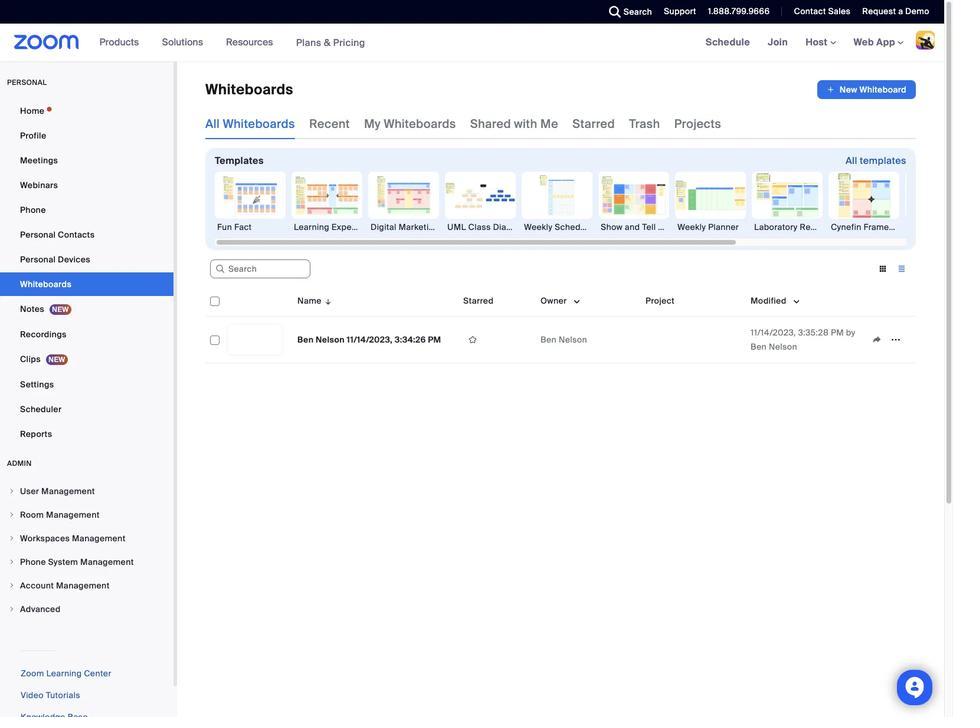 Task type: describe. For each thing, give the bounding box(es) containing it.
personal menu menu
[[0, 99, 174, 447]]

room management menu item
[[0, 504, 174, 526]]

solutions button
[[162, 24, 208, 61]]

contacts
[[58, 230, 95, 240]]

video tutorials
[[21, 690, 80, 701]]

ben inside 11/14/2023, 3:35:28 pm by ben nelson
[[751, 342, 767, 352]]

grid mode, not selected image
[[873, 264, 892, 274]]

settings
[[20, 379, 54, 390]]

join link
[[759, 24, 797, 61]]

uml
[[447, 222, 466, 233]]

1.888.799.9666
[[708, 6, 770, 17]]

whiteboards inside application
[[205, 80, 293, 99]]

with inside button
[[658, 222, 675, 233]]

web app
[[854, 36, 895, 48]]

webinars link
[[0, 174, 174, 197]]

weekly for weekly schedule
[[524, 222, 553, 233]]

fun fact element
[[215, 221, 286, 233]]

whiteboards application
[[205, 80, 916, 99]]

right image for user management
[[8, 488, 15, 495]]

Search text field
[[210, 260, 310, 279]]

arrow down image
[[322, 294, 332, 308]]

more options for ben nelson 11/14/2023, 3:34:26 pm image
[[886, 335, 905, 345]]

host
[[806, 36, 830, 48]]

3:35:28
[[798, 328, 829, 338]]

search button
[[600, 0, 655, 24]]

starred inside tabs of all whiteboard page tab list
[[572, 116, 615, 132]]

project
[[646, 296, 675, 306]]

digital marketing canvas button
[[368, 172, 471, 233]]

and
[[625, 222, 640, 233]]

demo
[[905, 6, 930, 17]]

new
[[840, 84, 857, 95]]

zoom
[[21, 669, 44, 679]]

devices
[[58, 254, 90, 265]]

management for user management
[[41, 486, 95, 497]]

personal contacts
[[20, 230, 95, 240]]

digital marketing canvas element
[[368, 221, 471, 233]]

right image for advanced
[[8, 606, 15, 613]]

report
[[800, 222, 827, 233]]

digital
[[371, 222, 396, 233]]

ben nelson
[[541, 335, 587, 345]]

fun fact
[[217, 222, 252, 233]]

weekly for weekly planner
[[678, 222, 706, 233]]

user management
[[20, 486, 95, 497]]

tabs of all whiteboard page tab list
[[205, 109, 721, 139]]

personal for personal devices
[[20, 254, 56, 265]]

home
[[20, 106, 44, 116]]

meetings navigation
[[697, 24, 944, 62]]

learning experience canvas element
[[292, 221, 409, 233]]

cynefin framework element
[[829, 221, 908, 233]]

owner
[[541, 296, 567, 306]]

list mode, selected image
[[892, 264, 911, 274]]

workspaces
[[20, 534, 70, 544]]

personal devices link
[[0, 248, 174, 271]]

laboratory report element
[[752, 221, 827, 233]]

whiteboard
[[860, 84, 907, 95]]

user management menu item
[[0, 480, 174, 503]]

asset mana button
[[905, 172, 953, 233]]

show
[[601, 222, 623, 233]]

show and tell with a twist element
[[598, 221, 704, 233]]

new whiteboard button
[[817, 80, 916, 99]]

video
[[21, 690, 44, 701]]

all for all templates
[[846, 155, 857, 167]]

fun
[[217, 222, 232, 233]]

scheduler link
[[0, 398, 174, 421]]

contact
[[794, 6, 826, 17]]

app
[[876, 36, 895, 48]]

sales
[[828, 6, 851, 17]]

products
[[100, 36, 139, 48]]

all whiteboards
[[205, 116, 295, 132]]

right image for room management
[[8, 512, 15, 519]]

modified
[[751, 296, 787, 306]]

management inside phone system management menu item
[[80, 557, 134, 568]]

reports link
[[0, 423, 174, 446]]

cynefin
[[831, 222, 861, 233]]

plans
[[296, 36, 321, 49]]

workspaces management
[[20, 534, 126, 544]]

all for all whiteboards
[[205, 116, 220, 132]]

notes
[[20, 304, 44, 315]]

ben for ben nelson
[[541, 335, 557, 345]]

asset management element
[[905, 221, 953, 233]]

by
[[846, 328, 855, 338]]

profile link
[[0, 124, 174, 148]]

weekly schedule button
[[522, 172, 593, 233]]

notes link
[[0, 297, 174, 322]]

contact sales
[[794, 6, 851, 17]]

canvas for digital marketing canvas
[[441, 222, 471, 233]]

laboratory report
[[754, 222, 827, 233]]

right image for phone system management
[[8, 559, 15, 566]]

nelson for ben nelson
[[559, 335, 587, 345]]

plans & pricing
[[296, 36, 365, 49]]

tell
[[642, 222, 656, 233]]

recordings
[[20, 329, 67, 340]]

3:34:26
[[395, 335, 426, 345]]

digital marketing canvas
[[371, 222, 471, 233]]

application containing name
[[205, 286, 925, 372]]

zoom logo image
[[14, 35, 79, 50]]

management for workspaces management
[[72, 534, 126, 544]]

1 vertical spatial learning
[[46, 669, 82, 679]]

right image for workspaces management
[[8, 535, 15, 542]]

new whiteboard
[[840, 84, 907, 95]]

weekly planner
[[678, 222, 739, 233]]

planner
[[708, 222, 739, 233]]

shared
[[470, 116, 511, 132]]

my
[[364, 116, 381, 132]]

templates
[[860, 155, 907, 167]]

support
[[664, 6, 696, 17]]

weekly schedule element
[[522, 221, 593, 233]]

learning inside button
[[294, 222, 329, 233]]

ben for ben nelson 11/14/2023, 3:34:26 pm
[[297, 335, 314, 345]]

projects
[[674, 116, 721, 132]]



Task type: locate. For each thing, give the bounding box(es) containing it.
1 vertical spatial starred
[[463, 296, 494, 306]]

personal down personal contacts
[[20, 254, 56, 265]]

cynefin framework
[[831, 222, 908, 233]]

me
[[540, 116, 558, 132]]

0 vertical spatial right image
[[8, 512, 15, 519]]

laboratory report button
[[752, 172, 827, 233]]

1 horizontal spatial a
[[898, 6, 903, 17]]

11/14/2023, inside 11/14/2023, 3:35:28 pm by ben nelson
[[751, 328, 796, 338]]

learning up tutorials
[[46, 669, 82, 679]]

personal inside personal devices link
[[20, 254, 56, 265]]

center
[[84, 669, 111, 679]]

schedule inside meetings navigation
[[706, 36, 750, 48]]

learning left "experience" on the left of page
[[294, 222, 329, 233]]

clips
[[20, 354, 41, 365]]

right image inside phone system management menu item
[[8, 559, 15, 566]]

all inside tab list
[[205, 116, 220, 132]]

account
[[20, 581, 54, 591]]

management up the 'account management' menu item
[[80, 557, 134, 568]]

account management menu item
[[0, 575, 174, 597]]

room management
[[20, 510, 100, 521]]

phone system management
[[20, 557, 134, 568]]

personal inside personal contacts link
[[20, 230, 56, 240]]

nelson for ben nelson 11/14/2023, 3:34:26 pm
[[316, 335, 345, 345]]

with inside tabs of all whiteboard page tab list
[[514, 116, 537, 132]]

ben down modified
[[751, 342, 767, 352]]

all inside button
[[846, 155, 857, 167]]

admin menu menu
[[0, 480, 174, 622]]

management up workspaces management
[[46, 510, 100, 521]]

1.888.799.9666 button up the schedule link
[[708, 6, 770, 17]]

show and tell with a twist
[[601, 222, 704, 233]]

cell
[[641, 317, 746, 364]]

0 vertical spatial schedule
[[706, 36, 750, 48]]

canvas for learning experience canvas
[[379, 222, 409, 233]]

0 horizontal spatial with
[[514, 116, 537, 132]]

system
[[48, 557, 78, 568]]

profile
[[20, 130, 46, 141]]

starred right me
[[572, 116, 615, 132]]

1 horizontal spatial schedule
[[706, 36, 750, 48]]

a left the twist
[[677, 222, 682, 233]]

my whiteboards
[[364, 116, 456, 132]]

with right the tell
[[658, 222, 675, 233]]

cynefin framework button
[[829, 172, 908, 233]]

share image
[[868, 335, 886, 345]]

phone inside 'link'
[[20, 205, 46, 215]]

reports
[[20, 429, 52, 440]]

2 weekly from the left
[[678, 222, 706, 233]]

1 vertical spatial phone
[[20, 557, 46, 568]]

whiteboards inside personal menu menu
[[20, 279, 72, 290]]

1 horizontal spatial pm
[[831, 328, 844, 338]]

right image
[[8, 488, 15, 495], [8, 535, 15, 542], [8, 559, 15, 566], [8, 582, 15, 590]]

right image left account
[[8, 582, 15, 590]]

banner
[[0, 24, 944, 62]]

pricing
[[333, 36, 365, 49]]

a inside button
[[677, 222, 682, 233]]

nelson down owner
[[559, 335, 587, 345]]

management up room management
[[41, 486, 95, 497]]

user
[[20, 486, 39, 497]]

right image
[[8, 512, 15, 519], [8, 606, 15, 613]]

advanced menu item
[[0, 598, 174, 621]]

learning experience canvas button
[[292, 172, 409, 233]]

personal for personal contacts
[[20, 230, 56, 240]]

request a demo
[[862, 6, 930, 17]]

learning experience canvas
[[294, 222, 409, 233]]

whiteboards link
[[0, 273, 174, 296]]

1 horizontal spatial ben
[[541, 335, 557, 345]]

phone for phone
[[20, 205, 46, 215]]

shared with me
[[470, 116, 558, 132]]

home link
[[0, 99, 174, 123]]

schedule down 1.888.799.9666
[[706, 36, 750, 48]]

pm left by on the top right
[[831, 328, 844, 338]]

twist
[[684, 222, 704, 233]]

pm inside 11/14/2023, 3:35:28 pm by ben nelson
[[831, 328, 844, 338]]

profile picture image
[[916, 31, 935, 50]]

a left demo
[[898, 6, 903, 17]]

0 vertical spatial phone
[[20, 205, 46, 215]]

recordings link
[[0, 323, 174, 346]]

show and tell with a twist button
[[598, 172, 704, 233]]

right image left workspaces
[[8, 535, 15, 542]]

right image left advanced
[[8, 606, 15, 613]]

right image for account management
[[8, 582, 15, 590]]

zoom learning center link
[[21, 669, 111, 679]]

name
[[297, 296, 322, 306]]

canvas inside button
[[441, 222, 471, 233]]

1 horizontal spatial all
[[846, 155, 857, 167]]

admin
[[7, 459, 32, 469]]

0 horizontal spatial ben
[[297, 335, 314, 345]]

canvas inside button
[[379, 222, 409, 233]]

1 horizontal spatial with
[[658, 222, 675, 233]]

management inside user management menu item
[[41, 486, 95, 497]]

all left templates
[[846, 155, 857, 167]]

11/14/2023, left 3:34:26
[[347, 335, 393, 345]]

scheduler
[[20, 404, 62, 415]]

management inside room management menu item
[[46, 510, 100, 521]]

join
[[768, 36, 788, 48]]

uml class diagram element
[[445, 221, 527, 233]]

0 horizontal spatial weekly
[[524, 222, 553, 233]]

0 horizontal spatial a
[[677, 222, 682, 233]]

personal up personal devices
[[20, 230, 56, 240]]

resources
[[226, 36, 273, 48]]

click to star the whiteboard ben nelson 11/14/2023, 3:34:26 pm image
[[463, 335, 482, 345]]

management for room management
[[46, 510, 100, 521]]

video tutorials link
[[21, 690, 80, 701]]

nelson
[[316, 335, 345, 345], [559, 335, 587, 345], [769, 342, 797, 352]]

whiteboards up templates at the top left of the page
[[223, 116, 295, 132]]

0 horizontal spatial 11/14/2023,
[[347, 335, 393, 345]]

product information navigation
[[91, 24, 374, 62]]

right image left room
[[8, 512, 15, 519]]

all templates button
[[846, 152, 907, 171]]

whiteboards down personal devices
[[20, 279, 72, 290]]

1 vertical spatial a
[[677, 222, 682, 233]]

schedule left show
[[555, 222, 593, 233]]

1 weekly from the left
[[524, 222, 553, 233]]

settings link
[[0, 373, 174, 397]]

right image inside user management menu item
[[8, 488, 15, 495]]

whiteboards up all whiteboards
[[205, 80, 293, 99]]

0 vertical spatial starred
[[572, 116, 615, 132]]

0 vertical spatial personal
[[20, 230, 56, 240]]

right image inside room management menu item
[[8, 512, 15, 519]]

0 vertical spatial learning
[[294, 222, 329, 233]]

1 horizontal spatial learning
[[294, 222, 329, 233]]

uml class diagram button
[[445, 172, 527, 233]]

recent
[[309, 116, 350, 132]]

1 vertical spatial schedule
[[555, 222, 593, 233]]

all up templates at the top left of the page
[[205, 116, 220, 132]]

plans & pricing link
[[296, 36, 365, 49], [296, 36, 365, 49]]

phone for phone system management
[[20, 557, 46, 568]]

zoom learning center
[[21, 669, 111, 679]]

personal
[[7, 78, 47, 87]]

2 horizontal spatial nelson
[[769, 342, 797, 352]]

thumbnail of ben nelson 11/14/2023, 3:34:26 pm image
[[227, 325, 283, 355]]

3 right image from the top
[[8, 559, 15, 566]]

with left me
[[514, 116, 537, 132]]

starred up click to star the whiteboard ben nelson 11/14/2023, 3:34:26 pm icon at the top of the page
[[463, 296, 494, 306]]

0 horizontal spatial all
[[205, 116, 220, 132]]

1 vertical spatial right image
[[8, 606, 15, 613]]

add image
[[827, 84, 835, 96]]

0 horizontal spatial pm
[[428, 335, 441, 345]]

1.888.799.9666 button
[[699, 0, 773, 24], [708, 6, 770, 17]]

web
[[854, 36, 874, 48]]

ben down owner
[[541, 335, 557, 345]]

ben down name
[[297, 335, 314, 345]]

web app button
[[854, 36, 904, 48]]

personal devices
[[20, 254, 90, 265]]

management inside the 'account management' menu item
[[56, 581, 110, 591]]

weekly planner element
[[675, 221, 746, 233]]

ben nelson 11/14/2023, 3:34:26 pm
[[297, 335, 441, 345]]

laboratory
[[754, 222, 798, 233]]

0 vertical spatial with
[[514, 116, 537, 132]]

weekly inside weekly schedule element
[[524, 222, 553, 233]]

mana
[[933, 222, 953, 233]]

experience
[[331, 222, 377, 233]]

0 horizontal spatial starred
[[463, 296, 494, 306]]

asset mana
[[908, 222, 953, 233]]

0 vertical spatial all
[[205, 116, 220, 132]]

management for account management
[[56, 581, 110, 591]]

2 canvas from the left
[[441, 222, 471, 233]]

0 horizontal spatial canvas
[[379, 222, 409, 233]]

canvas
[[379, 222, 409, 233], [441, 222, 471, 233]]

host button
[[806, 36, 836, 48]]

request a demo link
[[854, 0, 944, 24], [862, 6, 930, 17]]

uml class diagram
[[447, 222, 527, 233]]

schedule inside button
[[555, 222, 593, 233]]

workspaces management menu item
[[0, 528, 174, 550]]

1 canvas from the left
[[379, 222, 409, 233]]

marketing
[[399, 222, 439, 233]]

right image inside the 'account management' menu item
[[8, 582, 15, 590]]

right image inside workspaces management menu item
[[8, 535, 15, 542]]

webinars
[[20, 180, 58, 191]]

right image inside "advanced" menu item
[[8, 606, 15, 613]]

2 personal from the top
[[20, 254, 56, 265]]

1 phone from the top
[[20, 205, 46, 215]]

management up "advanced" menu item
[[56, 581, 110, 591]]

1 horizontal spatial canvas
[[441, 222, 471, 233]]

1 horizontal spatial 11/14/2023,
[[751, 328, 796, 338]]

whiteboards
[[205, 80, 293, 99], [223, 116, 295, 132], [384, 116, 456, 132], [20, 279, 72, 290]]

phone down webinars
[[20, 205, 46, 215]]

1 vertical spatial with
[[658, 222, 675, 233]]

tutorials
[[46, 690, 80, 701]]

4 right image from the top
[[8, 582, 15, 590]]

1 right image from the top
[[8, 488, 15, 495]]

phone inside menu item
[[20, 557, 46, 568]]

1.888.799.9666 button up join
[[699, 0, 773, 24]]

0 horizontal spatial nelson
[[316, 335, 345, 345]]

2 phone from the top
[[20, 557, 46, 568]]

0 vertical spatial a
[[898, 6, 903, 17]]

fun fact button
[[215, 172, 286, 233]]

phone up account
[[20, 557, 46, 568]]

1 vertical spatial all
[[846, 155, 857, 167]]

phone system management menu item
[[0, 551, 174, 574]]

nelson inside 11/14/2023, 3:35:28 pm by ben nelson
[[769, 342, 797, 352]]

pm right 3:34:26
[[428, 335, 441, 345]]

0 horizontal spatial learning
[[46, 669, 82, 679]]

banner containing products
[[0, 24, 944, 62]]

management inside workspaces management menu item
[[72, 534, 126, 544]]

right image left the system
[[8, 559, 15, 566]]

2 right image from the top
[[8, 535, 15, 542]]

advanced
[[20, 604, 61, 615]]

whiteboards right 'my'
[[384, 116, 456, 132]]

resources button
[[226, 24, 278, 61]]

nelson down arrow down icon
[[316, 335, 345, 345]]

nelson down modified
[[769, 342, 797, 352]]

11/14/2023, down modified
[[751, 328, 796, 338]]

2 horizontal spatial ben
[[751, 342, 767, 352]]

application
[[205, 286, 925, 372], [868, 331, 911, 349]]

templates
[[215, 155, 264, 167]]

weekly schedule
[[524, 222, 593, 233]]

1 right image from the top
[[8, 512, 15, 519]]

1 horizontal spatial starred
[[572, 116, 615, 132]]

1 personal from the top
[[20, 230, 56, 240]]

request
[[862, 6, 896, 17]]

1 horizontal spatial weekly
[[678, 222, 706, 233]]

learning
[[294, 222, 329, 233], [46, 669, 82, 679]]

1 vertical spatial personal
[[20, 254, 56, 265]]

phone
[[20, 205, 46, 215], [20, 557, 46, 568]]

management down room management menu item
[[72, 534, 126, 544]]

support link
[[655, 0, 699, 24], [664, 6, 696, 17]]

all templates
[[846, 155, 907, 167]]

diagram
[[493, 222, 527, 233]]

0 horizontal spatial schedule
[[555, 222, 593, 233]]

framework
[[864, 222, 908, 233]]

1 horizontal spatial nelson
[[559, 335, 587, 345]]

right image left user
[[8, 488, 15, 495]]

phone link
[[0, 198, 174, 222]]

2 right image from the top
[[8, 606, 15, 613]]

11/14/2023, 3:35:28 pm by ben nelson
[[751, 328, 855, 352]]

weekly inside weekly planner element
[[678, 222, 706, 233]]



Task type: vqa. For each thing, say whether or not it's contained in the screenshot.
Contact
yes



